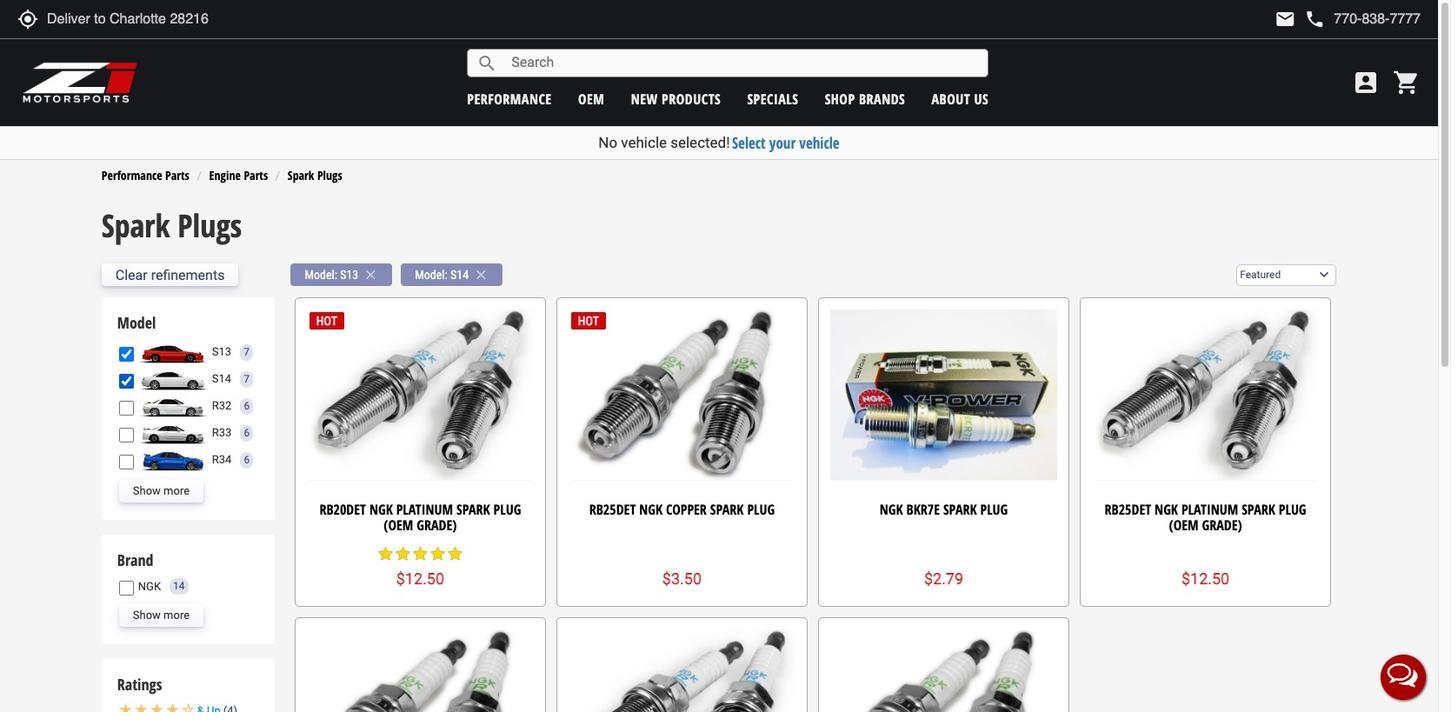 Task type: locate. For each thing, give the bounding box(es) containing it.
6
[[244, 400, 250, 412], [244, 427, 250, 439], [244, 454, 250, 466]]

0 horizontal spatial parts
[[165, 167, 189, 184]]

Search search field
[[498, 50, 988, 76]]

ratings
[[117, 674, 162, 695]]

1 vertical spatial show more button
[[119, 605, 204, 627]]

$12.50 inside star star star star star $12.50
[[396, 569, 444, 588]]

parts right engine
[[244, 167, 268, 184]]

1 horizontal spatial grade)
[[1202, 515, 1243, 535]]

6 right r32
[[244, 400, 250, 412]]

1 6 from the top
[[244, 400, 250, 412]]

shopping_cart
[[1393, 69, 1421, 97]]

search
[[477, 53, 498, 73]]

0 horizontal spatial platinum
[[396, 500, 453, 519]]

1 vertical spatial spark plugs
[[102, 205, 242, 247]]

1 platinum from the left
[[396, 500, 453, 519]]

mail link
[[1275, 9, 1296, 30]]

1 show more button from the top
[[119, 480, 204, 503]]

3 6 from the top
[[244, 454, 250, 466]]

phone link
[[1305, 9, 1421, 30]]

select your vehicle link
[[732, 133, 840, 153]]

7 right "nissan 240sx silvia zenki kouki s14 1995 1996 1997 1998 1999 ka24de ka24det sr20det rb26dett z1 motorsports" image
[[244, 373, 249, 385]]

close
[[363, 267, 379, 283], [473, 267, 489, 283]]

grade)
[[417, 515, 457, 535], [1202, 515, 1243, 535]]

shop brands
[[825, 89, 906, 108]]

platinum inside rb25det ngk platinum spark plug (oem grade)
[[1182, 500, 1239, 519]]

vehicle
[[800, 133, 840, 153], [621, 134, 667, 151]]

parts right performance
[[165, 167, 189, 184]]

show more button down nissan skyline coupe sedan r34 gtr gt-r bnr34 gts-t gtst gts awd attesa 1999 2000 2001 2002 rb20det rb25de rb25det rb26dett z1 motorsports image at bottom
[[119, 480, 204, 503]]

s13 inside the 'model: s13 close'
[[340, 268, 359, 282]]

plug inside rb20det ngk platinum spark plug (oem grade)
[[494, 500, 521, 519]]

nissan 240sx silvia zenki kouki s14 1995 1996 1997 1998 1999 ka24de ka24det sr20det rb26dett z1 motorsports image
[[138, 368, 208, 391]]

shopping_cart link
[[1389, 69, 1421, 97]]

model: inside the 'model: s13 close'
[[305, 268, 337, 282]]

platinum
[[396, 500, 453, 519], [1182, 500, 1239, 519]]

star
[[377, 546, 394, 563], [394, 546, 412, 563], [412, 546, 429, 563], [429, 546, 446, 563], [446, 546, 464, 563]]

ngk for rb20det ngk platinum spark plug (oem grade)
[[370, 500, 393, 519]]

spark
[[288, 167, 314, 184], [102, 205, 170, 247], [457, 500, 490, 519], [710, 500, 744, 519], [944, 500, 977, 519], [1242, 500, 1276, 519]]

1 more from the top
[[164, 484, 190, 497]]

(oem inside rb20det ngk platinum spark plug (oem grade)
[[384, 515, 413, 535]]

mail
[[1275, 9, 1296, 30]]

0 vertical spatial s14
[[451, 268, 469, 282]]

2 model: from the left
[[415, 268, 448, 282]]

engine parts
[[209, 167, 268, 184]]

show more button for brand
[[119, 605, 204, 627]]

0 horizontal spatial model:
[[305, 268, 337, 282]]

spark plugs link
[[288, 167, 342, 184]]

0 horizontal spatial close
[[363, 267, 379, 283]]

r34
[[212, 453, 232, 466]]

close for model: s14 close
[[473, 267, 489, 283]]

s13
[[340, 268, 359, 282], [212, 345, 231, 358]]

refinements
[[151, 267, 225, 283]]

$12.50 down rb20det ngk platinum spark plug (oem grade)
[[396, 569, 444, 588]]

vehicle right your
[[800, 133, 840, 153]]

1 vertical spatial more
[[164, 609, 190, 622]]

2 (oem from the left
[[1169, 515, 1199, 535]]

None checkbox
[[119, 401, 134, 415], [119, 428, 134, 442], [119, 455, 134, 469], [119, 581, 134, 596], [119, 401, 134, 415], [119, 428, 134, 442], [119, 455, 134, 469], [119, 581, 134, 596]]

r33
[[212, 426, 232, 439]]

(oem
[[384, 515, 413, 535], [1169, 515, 1199, 535]]

spark plugs up clear refinements at the top of page
[[102, 205, 242, 247]]

your
[[770, 133, 796, 153]]

more
[[164, 484, 190, 497], [164, 609, 190, 622]]

rb25det ngk platinum spark plug (oem grade)
[[1105, 500, 1307, 535]]

3 star from the left
[[412, 546, 429, 563]]

6 right r34
[[244, 454, 250, 466]]

0 horizontal spatial (oem
[[384, 515, 413, 535]]

more for model
[[164, 484, 190, 497]]

2 plug from the left
[[747, 500, 775, 519]]

1 horizontal spatial platinum
[[1182, 500, 1239, 519]]

1 horizontal spatial plugs
[[317, 167, 342, 184]]

new products
[[631, 89, 721, 108]]

7
[[244, 346, 249, 358], [244, 373, 249, 385]]

oem
[[578, 89, 605, 108]]

1 horizontal spatial parts
[[244, 167, 268, 184]]

0 vertical spatial spark plugs
[[288, 167, 342, 184]]

2 6 from the top
[[244, 427, 250, 439]]

2 platinum from the left
[[1182, 500, 1239, 519]]

0 horizontal spatial grade)
[[417, 515, 457, 535]]

performance
[[102, 167, 162, 184]]

0 horizontal spatial s13
[[212, 345, 231, 358]]

ngk for rb25det ngk platinum spark plug (oem grade)
[[1155, 500, 1178, 519]]

(oem for rb25det
[[1169, 515, 1199, 535]]

1 horizontal spatial s13
[[340, 268, 359, 282]]

2 show more button from the top
[[119, 605, 204, 627]]

platinum inside rb20det ngk platinum spark plug (oem grade)
[[396, 500, 453, 519]]

show more down 14
[[133, 609, 190, 622]]

ngk inside rb25det ngk platinum spark plug (oem grade)
[[1155, 500, 1178, 519]]

model: s14 close
[[415, 267, 489, 283]]

0 vertical spatial s13
[[340, 268, 359, 282]]

2 show more from the top
[[133, 609, 190, 622]]

1 horizontal spatial $12.50
[[1182, 569, 1230, 588]]

2 7 from the top
[[244, 373, 249, 385]]

1 vertical spatial show
[[133, 609, 161, 622]]

1 (oem from the left
[[384, 515, 413, 535]]

0 horizontal spatial plugs
[[178, 205, 242, 247]]

grade) inside rb20det ngk platinum spark plug (oem grade)
[[417, 515, 457, 535]]

1 horizontal spatial s14
[[451, 268, 469, 282]]

show down brand
[[133, 609, 161, 622]]

selected!
[[671, 134, 730, 151]]

show more button down 14
[[119, 605, 204, 627]]

2 more from the top
[[164, 609, 190, 622]]

1 7 from the top
[[244, 346, 249, 358]]

0 vertical spatial show more
[[133, 484, 190, 497]]

1 horizontal spatial (oem
[[1169, 515, 1199, 535]]

1 vertical spatial 6
[[244, 427, 250, 439]]

model:
[[305, 268, 337, 282], [415, 268, 448, 282]]

0 vertical spatial more
[[164, 484, 190, 497]]

2 show from the top
[[133, 609, 161, 622]]

more down 14
[[164, 609, 190, 622]]

plug for rb20det ngk platinum spark plug (oem grade)
[[494, 500, 521, 519]]

0 horizontal spatial vehicle
[[621, 134, 667, 151]]

nissan skyline coupe sedan r34 gtr gt-r bnr34 gts-t gtst gts awd attesa 1999 2000 2001 2002 rb20det rb25de rb25det rb26dett z1 motorsports image
[[138, 449, 208, 472]]

grade) inside rb25det ngk platinum spark plug (oem grade)
[[1202, 515, 1243, 535]]

0 vertical spatial plugs
[[317, 167, 342, 184]]

2 vertical spatial 6
[[244, 454, 250, 466]]

1 grade) from the left
[[417, 515, 457, 535]]

rb25det
[[589, 500, 636, 519], [1105, 500, 1152, 519]]

None checkbox
[[119, 347, 134, 361], [119, 374, 134, 388], [119, 347, 134, 361], [119, 374, 134, 388]]

1 rb25det from the left
[[589, 500, 636, 519]]

s14 inside model: s14 close
[[451, 268, 469, 282]]

s14
[[451, 268, 469, 282], [212, 372, 231, 385]]

$3.50
[[663, 569, 702, 588]]

more for brand
[[164, 609, 190, 622]]

show more down nissan skyline coupe sedan r34 gtr gt-r bnr34 gts-t gtst gts awd attesa 1999 2000 2001 2002 rb20det rb25de rb25det rb26dett z1 motorsports image at bottom
[[133, 484, 190, 497]]

1 model: from the left
[[305, 268, 337, 282]]

0 vertical spatial 7
[[244, 346, 249, 358]]

ngk inside rb20det ngk platinum spark plug (oem grade)
[[370, 500, 393, 519]]

0 vertical spatial 6
[[244, 400, 250, 412]]

no vehicle selected! select your vehicle
[[599, 133, 840, 153]]

$2.79
[[924, 569, 964, 588]]

show more
[[133, 484, 190, 497], [133, 609, 190, 622]]

4 plug from the left
[[1279, 500, 1307, 519]]

more down nissan skyline coupe sedan r34 gtr gt-r bnr34 gts-t gtst gts awd attesa 1999 2000 2001 2002 rb20det rb25de rb25det rb26dett z1 motorsports image at bottom
[[164, 484, 190, 497]]

2 grade) from the left
[[1202, 515, 1243, 535]]

show
[[133, 484, 161, 497], [133, 609, 161, 622]]

show more for model
[[133, 484, 190, 497]]

nissan skyline coupe sedan r33 gtr gt-r bcnr33 enr33 enr33 gts-t gtst gts awd attesa 1995 1996 1997 1998 rb20det rb25de image
[[138, 422, 208, 445]]

14
[[173, 580, 185, 592]]

1 horizontal spatial rb25det
[[1105, 500, 1152, 519]]

about us link
[[932, 89, 989, 108]]

vehicle right no at the left of page
[[621, 134, 667, 151]]

0 horizontal spatial rb25det
[[589, 500, 636, 519]]

2 close from the left
[[473, 267, 489, 283]]

1 horizontal spatial close
[[473, 267, 489, 283]]

6 for r34
[[244, 454, 250, 466]]

phone
[[1305, 9, 1326, 30]]

6 for r32
[[244, 400, 250, 412]]

(oem inside rb25det ngk platinum spark plug (oem grade)
[[1169, 515, 1199, 535]]

spark plugs
[[288, 167, 342, 184], [102, 205, 242, 247]]

4 star from the left
[[429, 546, 446, 563]]

show more button for model
[[119, 480, 204, 503]]

plug
[[494, 500, 521, 519], [747, 500, 775, 519], [981, 500, 1008, 519], [1279, 500, 1307, 519]]

0 horizontal spatial spark plugs
[[102, 205, 242, 247]]

2 $12.50 from the left
[[1182, 569, 1230, 588]]

1 close from the left
[[363, 267, 379, 283]]

ngk
[[370, 500, 393, 519], [639, 500, 663, 519], [880, 500, 903, 519], [1155, 500, 1178, 519], [138, 580, 161, 593]]

parts for performance parts
[[165, 167, 189, 184]]

1 vertical spatial 7
[[244, 373, 249, 385]]

1 parts from the left
[[165, 167, 189, 184]]

2 parts from the left
[[244, 167, 268, 184]]

performance link
[[467, 89, 552, 108]]

parts
[[165, 167, 189, 184], [244, 167, 268, 184]]

3 plug from the left
[[981, 500, 1008, 519]]

0 vertical spatial show more button
[[119, 480, 204, 503]]

oem link
[[578, 89, 605, 108]]

clear refinements
[[116, 267, 225, 283]]

1 vertical spatial plugs
[[178, 205, 242, 247]]

1 vertical spatial show more
[[133, 609, 190, 622]]

bkr7e
[[907, 500, 940, 519]]

ngk for rb25det ngk copper spark plug
[[639, 500, 663, 519]]

spark plugs right 'engine parts'
[[288, 167, 342, 184]]

1 horizontal spatial model:
[[415, 268, 448, 282]]

1 vertical spatial s13
[[212, 345, 231, 358]]

1 star from the left
[[377, 546, 394, 563]]

about us
[[932, 89, 989, 108]]

0 horizontal spatial s14
[[212, 372, 231, 385]]

7 right nissan 240sx silvia zenki kouki s13 rps13 180sx 1989 1990 1991 1992 1993 1994 ka24e ka24de ka24det sr20det rb26dett z1 motorsports image
[[244, 346, 249, 358]]

1 plug from the left
[[494, 500, 521, 519]]

show more button
[[119, 480, 204, 503], [119, 605, 204, 627]]

2 rb25det from the left
[[1105, 500, 1152, 519]]

6 right r33 on the bottom of the page
[[244, 427, 250, 439]]

show down nissan skyline coupe sedan r34 gtr gt-r bnr34 gts-t gtst gts awd attesa 1999 2000 2001 2002 rb20det rb25de rb25det rb26dett z1 motorsports image at bottom
[[133, 484, 161, 497]]

rb25det inside rb25det ngk platinum spark plug (oem grade)
[[1105, 500, 1152, 519]]

plugs
[[317, 167, 342, 184], [178, 205, 242, 247]]

plug inside rb25det ngk platinum spark plug (oem grade)
[[1279, 500, 1307, 519]]

1 show from the top
[[133, 484, 161, 497]]

1 $12.50 from the left
[[396, 569, 444, 588]]

0 vertical spatial show
[[133, 484, 161, 497]]

$12.50
[[396, 569, 444, 588], [1182, 569, 1230, 588]]

copper
[[666, 500, 707, 519]]

vehicle inside the no vehicle selected! select your vehicle
[[621, 134, 667, 151]]

1 show more from the top
[[133, 484, 190, 497]]

$12.50 down rb25det ngk platinum spark plug (oem grade)
[[1182, 569, 1230, 588]]

0 horizontal spatial $12.50
[[396, 569, 444, 588]]

model: inside model: s14 close
[[415, 268, 448, 282]]



Task type: vqa. For each thing, say whether or not it's contained in the screenshot.
Platinum for RB20DET
yes



Task type: describe. For each thing, give the bounding box(es) containing it.
2 star from the left
[[394, 546, 412, 563]]

6 for r33
[[244, 427, 250, 439]]

nissan skyline coupe sedan r32 gtr gt-r bnr32 hcr32 hnr32 er32 hr32 fr32 gts-4 gts4 gts-t gtst gts image
[[138, 395, 208, 418]]

model: s13 close
[[305, 267, 379, 283]]

1 horizontal spatial spark plugs
[[288, 167, 342, 184]]

rb20det ngk platinum spark plug (oem grade)
[[320, 500, 521, 535]]

us
[[975, 89, 989, 108]]

parts for engine parts
[[244, 167, 268, 184]]

show for brand
[[133, 609, 161, 622]]

z1 motorsports logo image
[[22, 61, 139, 104]]

performance
[[467, 89, 552, 108]]

7 for s14
[[244, 373, 249, 385]]

platinum for rb25det
[[1182, 500, 1239, 519]]

spark inside rb20det ngk platinum spark plug (oem grade)
[[457, 500, 490, 519]]

performance parts link
[[102, 167, 189, 184]]

(oem for rb20det
[[384, 515, 413, 535]]

rb25det ngk copper spark plug
[[589, 500, 775, 519]]

no
[[599, 134, 618, 151]]

shop brands link
[[825, 89, 906, 108]]

model: for model: s13 close
[[305, 268, 337, 282]]

ngk bkr7e spark plug
[[880, 500, 1008, 519]]

new
[[631, 89, 658, 108]]

plug for rb25det ngk platinum spark plug (oem grade)
[[1279, 500, 1307, 519]]

clear
[[116, 267, 148, 283]]

rb25det for rb25det ngk platinum spark plug (oem grade)
[[1105, 500, 1152, 519]]

star star star star star $12.50
[[377, 546, 464, 588]]

rb25det for rb25det ngk copper spark plug
[[589, 500, 636, 519]]

show more for brand
[[133, 609, 190, 622]]

brands
[[859, 89, 906, 108]]

grade) for rb25det
[[1202, 515, 1243, 535]]

mail phone
[[1275, 9, 1326, 30]]

account_box link
[[1348, 69, 1385, 97]]

model
[[117, 313, 156, 333]]

select
[[732, 133, 766, 153]]

engine
[[209, 167, 241, 184]]

engine parts link
[[209, 167, 268, 184]]

about
[[932, 89, 971, 108]]

1 vertical spatial s14
[[212, 372, 231, 385]]

my_location
[[17, 9, 38, 30]]

grade) for rb20det
[[417, 515, 457, 535]]

performance parts
[[102, 167, 189, 184]]

platinum for rb20det
[[396, 500, 453, 519]]

nissan 240sx silvia zenki kouki s13 rps13 180sx 1989 1990 1991 1992 1993 1994 ka24e ka24de ka24det sr20det rb26dett z1 motorsports image
[[138, 341, 208, 364]]

products
[[662, 89, 721, 108]]

brand
[[117, 549, 153, 570]]

specials link
[[747, 89, 799, 108]]

close for model: s13 close
[[363, 267, 379, 283]]

show for model
[[133, 484, 161, 497]]

1 horizontal spatial vehicle
[[800, 133, 840, 153]]

spark inside rb25det ngk platinum spark plug (oem grade)
[[1242, 500, 1276, 519]]

specials
[[747, 89, 799, 108]]

clear refinements button
[[102, 264, 239, 286]]

7 for s13
[[244, 346, 249, 358]]

model: for model: s14 close
[[415, 268, 448, 282]]

account_box
[[1352, 69, 1380, 97]]

plug for rb25det ngk copper spark plug
[[747, 500, 775, 519]]

r32
[[212, 399, 232, 412]]

new products link
[[631, 89, 721, 108]]

rb20det
[[320, 500, 366, 519]]

shop
[[825, 89, 855, 108]]

5 star from the left
[[446, 546, 464, 563]]



